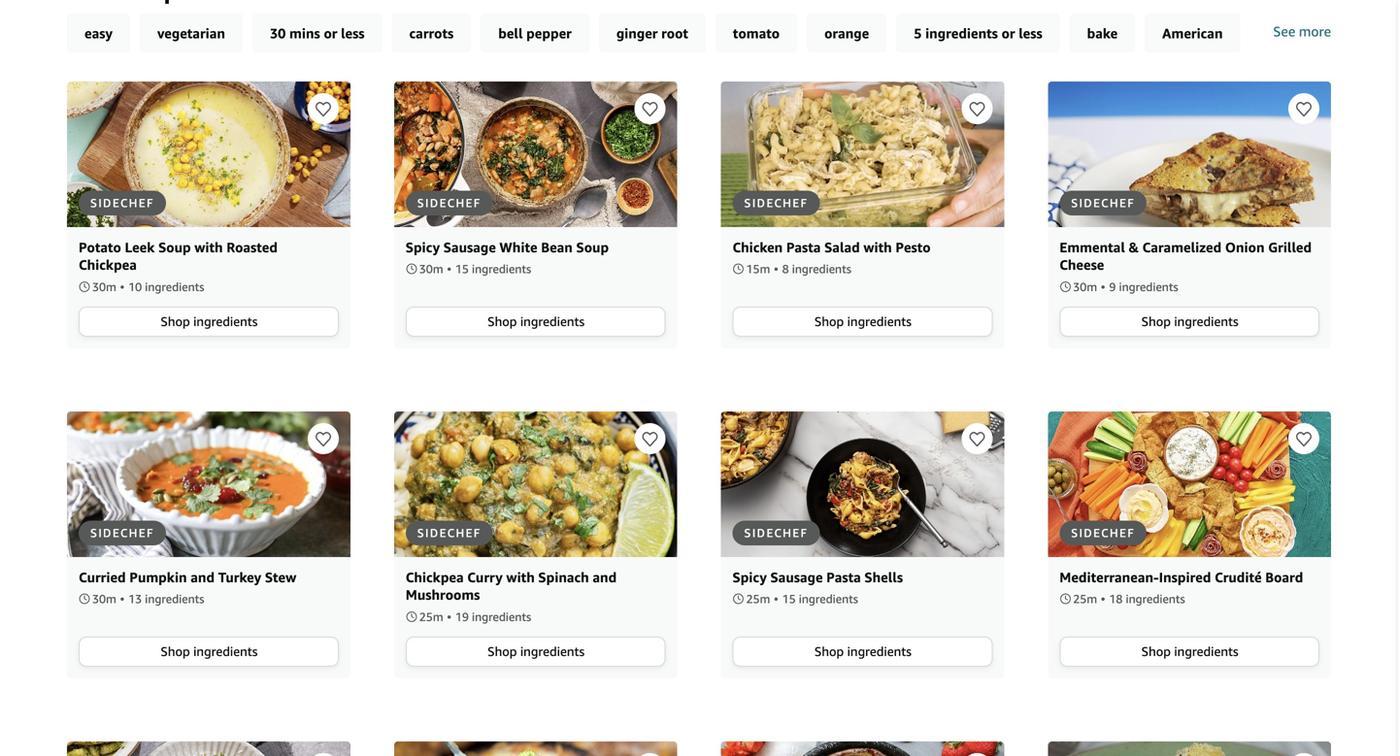 Task type: vqa. For each thing, say whether or not it's contained in the screenshot.


Task type: describe. For each thing, give the bounding box(es) containing it.
onion
[[1225, 239, 1265, 255]]

30m for potato leek soup with roasted chickpea
[[92, 280, 116, 294]]

8
[[782, 262, 789, 276]]

bell pepper button
[[481, 14, 589, 52]]

25m • 19 ingredients
[[419, 609, 531, 624]]

ingredients inside '30m • 13 ingredients'
[[145, 593, 204, 606]]

bell
[[498, 25, 523, 41]]

19
[[455, 610, 469, 624]]

easy button
[[67, 14, 130, 52]]

25m • 15 ingredients
[[746, 592, 858, 606]]

sidechef for spicy sausage pasta shells
[[744, 526, 808, 540]]

spicy for spicy sausage pasta shells
[[733, 570, 767, 586]]

shop for white
[[488, 314, 517, 329]]

shop for crudité
[[1142, 644, 1171, 659]]

curried pumpkin and turkey stew
[[79, 570, 297, 586]]

potato
[[79, 239, 121, 255]]

18
[[1109, 593, 1123, 606]]

sidechef for spicy sausage white bean soup
[[417, 196, 481, 210]]

chicken
[[733, 239, 783, 255]]

• for spicy sausage pasta shells
[[774, 592, 778, 605]]

stew
[[265, 570, 297, 586]]

shop ingredients for caramelized
[[1142, 314, 1239, 329]]

chicken pasta salad with pesto image
[[721, 82, 1004, 227]]

bean
[[541, 239, 573, 255]]

curry
[[467, 570, 503, 586]]

• for mediterranean-inspired crudité board
[[1101, 592, 1106, 605]]

5
[[914, 25, 922, 41]]

ingredients inside 30m • 9 ingredients
[[1119, 280, 1179, 294]]

15m • 8 ingredients
[[746, 261, 852, 276]]

• for chickpea curry with spinach and mushrooms
[[447, 609, 451, 623]]

ingredients inside 25m • 18 ingredients
[[1126, 593, 1185, 606]]

roasted
[[227, 239, 278, 255]]

shop ingredients for and
[[161, 644, 258, 659]]

ingredients inside 25m • 15 ingredients
[[799, 593, 858, 606]]

mediterranean-
[[1060, 570, 1159, 586]]

ginger root
[[617, 25, 688, 41]]

ingredients down emmental & caramelized onion grilled cheese
[[1175, 314, 1239, 329]]

ingredients down shells
[[847, 644, 912, 659]]

emmental
[[1060, 239, 1125, 255]]

sidechef for chicken pasta salad with pesto
[[744, 196, 808, 210]]

with for roasted
[[194, 239, 223, 255]]

or for ingredients
[[1002, 25, 1015, 41]]

ingredients inside 30m • 10 ingredients
[[145, 280, 204, 294]]

shop ingredients for pasta
[[815, 644, 912, 659]]

save image for mediterranean-inspired crudité board
[[1289, 423, 1320, 455]]

shop for caramelized
[[1142, 314, 1171, 329]]

grilled
[[1269, 239, 1312, 255]]

ingredients inside 25m • 19 ingredients
[[472, 610, 531, 624]]

30m • 10 ingredients
[[92, 279, 204, 294]]

30 mins or less
[[270, 25, 365, 41]]

15 for pasta
[[782, 593, 796, 606]]

30
[[270, 25, 286, 41]]

root
[[661, 25, 688, 41]]

25m • 18 ingredients
[[1073, 592, 1185, 606]]

30m for emmental & caramelized onion grilled cheese
[[1073, 280, 1097, 294]]

spinach
[[538, 570, 589, 586]]

board
[[1266, 570, 1304, 586]]

25m for spicy sausage pasta shells
[[746, 593, 770, 606]]

carrots
[[409, 25, 454, 41]]

spicy sausage white bean soup
[[406, 239, 609, 255]]

ingredients down turkey
[[193, 644, 258, 659]]

bell pepper
[[498, 25, 572, 41]]

• for curried pumpkin and turkey stew
[[120, 592, 124, 605]]

spicy sausage white bean soup image
[[394, 82, 677, 227]]

&
[[1129, 239, 1139, 255]]

more
[[1299, 23, 1331, 39]]

mushrooms
[[406, 587, 480, 603]]

carrots button
[[392, 14, 471, 52]]

chickpea curry with spinach and mushrooms image
[[394, 412, 677, 557]]

shop for soup
[[161, 314, 190, 329]]

• for chicken pasta salad with pesto
[[774, 261, 778, 275]]

chicken pasta salad with pesto
[[733, 239, 931, 255]]

vegetarian button
[[140, 14, 243, 52]]

ingredients inside button
[[926, 25, 998, 41]]

emmental & caramelized onion grilled cheese
[[1060, 239, 1312, 273]]

save image for potato leek soup with roasted chickpea
[[308, 93, 339, 124]]

less for 5 ingredients or less
[[1019, 25, 1043, 41]]

sidechef for potato leek soup with roasted chickpea
[[90, 196, 154, 210]]

0 horizontal spatial pasta
[[787, 239, 821, 255]]

ingredients inside 15m • 8 ingredients
[[792, 262, 852, 276]]

mediterranean-inspired crudité board image
[[1048, 412, 1331, 557]]

chickpea curry with spinach and mushrooms
[[406, 570, 617, 603]]

american
[[1163, 25, 1223, 41]]

bake
[[1087, 25, 1118, 41]]

tomato button
[[716, 14, 797, 52]]

30m for curried pumpkin and turkey stew
[[92, 593, 116, 606]]

potato leek soup with roasted chickpea
[[79, 239, 278, 273]]

pumpkin
[[129, 570, 187, 586]]

emmental & caramelized onion grilled cheese image
[[1048, 82, 1331, 227]]

sidechef for mediterranean-inspired crudité board
[[1071, 526, 1135, 540]]

sidechef for emmental & caramelized onion grilled cheese
[[1071, 196, 1135, 210]]

shop for with
[[488, 644, 517, 659]]

chickpea inside potato leek soup with roasted chickpea
[[79, 257, 137, 273]]

orange
[[825, 25, 869, 41]]

vegetarian
[[157, 25, 225, 41]]



Task type: locate. For each thing, give the bounding box(es) containing it.
• inside 30m • 15 ingredients
[[447, 261, 451, 275]]

shop ingredients for salad
[[815, 314, 912, 329]]

spicy up 25m • 15 ingredients
[[733, 570, 767, 586]]

• inside 25m • 15 ingredients
[[774, 592, 778, 605]]

shop ingredients down the curried pumpkin and turkey stew at the bottom
[[161, 644, 258, 659]]

25m inside 25m • 15 ingredients
[[746, 593, 770, 606]]

ingredients down "pesto"
[[847, 314, 912, 329]]

1 vertical spatial spicy
[[733, 570, 767, 586]]

with right "curry"
[[506, 570, 535, 586]]

1 or from the left
[[324, 25, 337, 41]]

0 horizontal spatial spicy
[[406, 239, 440, 255]]

ingredients down chickpea curry with spinach and mushrooms
[[472, 610, 531, 624]]

1 vertical spatial sausage
[[771, 570, 823, 586]]

ingredients down "spicy sausage white bean soup"
[[472, 262, 531, 276]]

0 vertical spatial spicy
[[406, 239, 440, 255]]

• left '18'
[[1101, 592, 1106, 605]]

1 horizontal spatial chickpea
[[406, 570, 464, 586]]

see more link
[[1274, 23, 1331, 39]]

25m for chickpea curry with spinach and mushrooms
[[419, 610, 443, 624]]

and right spinach
[[593, 570, 617, 586]]

or for mins
[[324, 25, 337, 41]]

spicy for spicy sausage white bean soup
[[406, 239, 440, 255]]

shop ingredients for soup
[[161, 314, 258, 329]]

0 horizontal spatial chickpea
[[79, 257, 137, 273]]

chickpea up mushrooms
[[406, 570, 464, 586]]

shells
[[865, 570, 903, 586]]

30m • 15 ingredients
[[419, 261, 531, 276]]

ingredients down spinach
[[520, 644, 585, 659]]

ginger
[[617, 25, 658, 41]]

ingredients inside 30m • 15 ingredients
[[472, 262, 531, 276]]

sidechef up spicy sausage pasta shells
[[744, 526, 808, 540]]

ingredients down potato leek soup with roasted chickpea
[[145, 280, 204, 294]]

leek
[[125, 239, 155, 255]]

30m left the 10 on the left top of page
[[92, 280, 116, 294]]

• left 19
[[447, 609, 451, 623]]

sidechef for chickpea curry with spinach and mushrooms
[[417, 526, 481, 540]]

cheese
[[1060, 257, 1105, 273]]

ingredients down bean
[[520, 314, 585, 329]]

• inside 30m • 10 ingredients
[[120, 279, 124, 293]]

save image for chickpea curry with spinach and mushrooms
[[635, 423, 666, 455]]

30m down cheese
[[1073, 280, 1097, 294]]

• left 13
[[120, 592, 124, 605]]

shop ingredients down salad
[[815, 314, 912, 329]]

turkey
[[218, 570, 261, 586]]

0 horizontal spatial or
[[324, 25, 337, 41]]

15 down "spicy sausage white bean soup"
[[455, 262, 469, 276]]

or
[[324, 25, 337, 41], [1002, 25, 1015, 41]]

30m down curried
[[92, 593, 116, 606]]

shop down 25m • 15 ingredients
[[815, 644, 844, 659]]

30m inside 30m • 9 ingredients
[[1073, 280, 1097, 294]]

None submit
[[80, 308, 338, 336], [407, 308, 665, 336], [734, 308, 992, 336], [1061, 308, 1319, 336], [80, 638, 338, 666], [407, 638, 665, 666], [734, 638, 992, 666], [1061, 638, 1319, 666], [80, 308, 338, 336], [407, 308, 665, 336], [734, 308, 992, 336], [1061, 308, 1319, 336], [80, 638, 338, 666], [407, 638, 665, 666], [734, 638, 992, 666], [1061, 638, 1319, 666]]

shop ingredients
[[161, 314, 258, 329], [488, 314, 585, 329], [815, 314, 912, 329], [1142, 314, 1239, 329], [161, 644, 258, 659], [488, 644, 585, 659], [815, 644, 912, 659], [1142, 644, 1239, 659]]

• for potato leek soup with roasted chickpea
[[120, 279, 124, 293]]

2 and from the left
[[593, 570, 617, 586]]

sidechef up curried
[[90, 526, 154, 540]]

shop for pasta
[[815, 644, 844, 659]]

bake button
[[1070, 14, 1135, 52]]

15 for white
[[455, 262, 469, 276]]

• inside 25m • 18 ingredients
[[1101, 592, 1106, 605]]

shop ingredients for with
[[488, 644, 585, 659]]

• inside 30m • 9 ingredients
[[1101, 279, 1106, 293]]

13
[[128, 593, 142, 606]]

0 horizontal spatial 15
[[455, 262, 469, 276]]

shop down 30m • 10 ingredients
[[161, 314, 190, 329]]

25m
[[746, 593, 770, 606], [1073, 593, 1097, 606], [419, 610, 443, 624]]

1 horizontal spatial spicy
[[733, 570, 767, 586]]

0 vertical spatial pasta
[[787, 239, 821, 255]]

tomato
[[733, 25, 780, 41]]

salad
[[825, 239, 860, 255]]

soup
[[158, 239, 191, 255], [576, 239, 609, 255]]

sidechef up mediterranean-
[[1071, 526, 1135, 540]]

sausage up 30m • 15 ingredients
[[444, 239, 496, 255]]

soup right leek
[[158, 239, 191, 255]]

9
[[1109, 280, 1116, 294]]

spicy sausage pasta shells image
[[721, 412, 1004, 557]]

sidechef up 30m • 15 ingredients
[[417, 196, 481, 210]]

pasta left shells
[[827, 570, 861, 586]]

0 vertical spatial 15
[[455, 262, 469, 276]]

save image for curried pumpkin and turkey stew
[[308, 423, 339, 455]]

0 horizontal spatial 25m
[[419, 610, 443, 624]]

less
[[341, 25, 365, 41], [1019, 25, 1043, 41]]

american button
[[1145, 14, 1241, 52]]

pasta
[[787, 239, 821, 255], [827, 570, 861, 586]]

caramelized
[[1143, 239, 1222, 255]]

shop ingredients down white at the left of page
[[488, 314, 585, 329]]

save image for chicken pasta salad with pesto
[[962, 93, 993, 124]]

ingredients right 9
[[1119, 280, 1179, 294]]

30m • 13 ingredients
[[92, 592, 204, 606]]

inspired
[[1159, 570, 1211, 586]]

15 inside 30m • 15 ingredients
[[455, 262, 469, 276]]

30m inside 30m • 15 ingredients
[[419, 262, 443, 276]]

spicy
[[406, 239, 440, 255], [733, 570, 767, 586]]

ingredients
[[926, 25, 998, 41], [472, 262, 531, 276], [792, 262, 852, 276], [145, 280, 204, 294], [1119, 280, 1179, 294], [193, 314, 258, 329], [520, 314, 585, 329], [847, 314, 912, 329], [1175, 314, 1239, 329], [145, 593, 204, 606], [799, 593, 858, 606], [1126, 593, 1185, 606], [472, 610, 531, 624], [193, 644, 258, 659], [520, 644, 585, 659], [847, 644, 912, 659], [1175, 644, 1239, 659]]

with
[[194, 239, 223, 255], [864, 239, 892, 255], [506, 570, 535, 586]]

sidechef up leek
[[90, 196, 154, 210]]

less inside the 5 ingredients or less button
[[1019, 25, 1043, 41]]

mins
[[289, 25, 320, 41]]

0 horizontal spatial less
[[341, 25, 365, 41]]

less left bake button
[[1019, 25, 1043, 41]]

save image for emmental & caramelized onion grilled cheese
[[1289, 93, 1320, 124]]

ingredients down the curried pumpkin and turkey stew at the bottom
[[145, 593, 204, 606]]

spicy sausage pasta shells
[[733, 570, 903, 586]]

25m for mediterranean-inspired crudité board
[[1073, 593, 1097, 606]]

sidechef up "curry"
[[417, 526, 481, 540]]

1 horizontal spatial 15
[[782, 593, 796, 606]]

• inside '30m • 13 ingredients'
[[120, 592, 124, 605]]

0 horizontal spatial sausage
[[444, 239, 496, 255]]

• for spicy sausage white bean soup
[[447, 261, 451, 275]]

chickpea down potato
[[79, 257, 137, 273]]

1 vertical spatial pasta
[[827, 570, 861, 586]]

pepper
[[527, 25, 572, 41]]

sausage for pasta
[[771, 570, 823, 586]]

sidechef
[[90, 196, 154, 210], [417, 196, 481, 210], [744, 196, 808, 210], [1071, 196, 1135, 210], [90, 526, 154, 540], [417, 526, 481, 540], [744, 526, 808, 540], [1071, 526, 1135, 540]]

30m • 9 ingredients
[[1073, 279, 1179, 294]]

sidechef up emmental
[[1071, 196, 1135, 210]]

with inside chickpea curry with spinach and mushrooms
[[506, 570, 535, 586]]

shop for and
[[161, 644, 190, 659]]

sausage for white
[[444, 239, 496, 255]]

or right mins
[[324, 25, 337, 41]]

less inside 30 mins or less button
[[341, 25, 365, 41]]

shop ingredients down 30m • 10 ingredients
[[161, 314, 258, 329]]

ingredients down roasted
[[193, 314, 258, 329]]

ingredients down mediterranean-inspired crudité board
[[1126, 593, 1185, 606]]

or right 5
[[1002, 25, 1015, 41]]

ingredients right 5
[[926, 25, 998, 41]]

30m inside '30m • 13 ingredients'
[[92, 593, 116, 606]]

potato leek soup with roasted chickpea image
[[67, 82, 350, 227]]

• down spicy sausage pasta shells
[[774, 592, 778, 605]]

shop down 30m • 15 ingredients
[[488, 314, 517, 329]]

shop down 15m • 8 ingredients
[[815, 314, 844, 329]]

shop ingredients for crudité
[[1142, 644, 1239, 659]]

1 less from the left
[[341, 25, 365, 41]]

1 horizontal spatial with
[[506, 570, 535, 586]]

•
[[447, 261, 451, 275], [774, 261, 778, 275], [120, 279, 124, 293], [1101, 279, 1106, 293], [120, 592, 124, 605], [774, 592, 778, 605], [1101, 592, 1106, 605], [447, 609, 451, 623]]

shop
[[161, 314, 190, 329], [488, 314, 517, 329], [815, 314, 844, 329], [1142, 314, 1171, 329], [161, 644, 190, 659], [488, 644, 517, 659], [815, 644, 844, 659], [1142, 644, 1171, 659]]

shop ingredients for white
[[488, 314, 585, 329]]

25m inside 25m • 18 ingredients
[[1073, 593, 1097, 606]]

• inside 15m • 8 ingredients
[[774, 261, 778, 275]]

less for 30 mins or less
[[341, 25, 365, 41]]

0 horizontal spatial and
[[191, 570, 215, 586]]

sausage up 25m • 15 ingredients
[[771, 570, 823, 586]]

sidechef up chicken
[[744, 196, 808, 210]]

orange button
[[807, 14, 887, 52]]

shop down 25m • 18 ingredients
[[1142, 644, 1171, 659]]

1 horizontal spatial soup
[[576, 239, 609, 255]]

25m down mushrooms
[[419, 610, 443, 624]]

sausage
[[444, 239, 496, 255], [771, 570, 823, 586]]

pesto
[[896, 239, 931, 255]]

chickpea
[[79, 257, 137, 273], [406, 570, 464, 586]]

0 horizontal spatial soup
[[158, 239, 191, 255]]

30m
[[419, 262, 443, 276], [92, 280, 116, 294], [1073, 280, 1097, 294], [92, 593, 116, 606]]

5 ingredients or less
[[914, 25, 1043, 41]]

white
[[500, 239, 538, 255]]

curried
[[79, 570, 126, 586]]

25m inside 25m • 19 ingredients
[[419, 610, 443, 624]]

2 soup from the left
[[576, 239, 609, 255]]

1 horizontal spatial sausage
[[771, 570, 823, 586]]

30m inside 30m • 10 ingredients
[[92, 280, 116, 294]]

1 vertical spatial chickpea
[[406, 570, 464, 586]]

shop for salad
[[815, 314, 844, 329]]

save image for spicy sausage white bean soup
[[635, 93, 666, 124]]

see
[[1274, 23, 1296, 39]]

shop ingredients down emmental & caramelized onion grilled cheese
[[1142, 314, 1239, 329]]

mediterranean-inspired crudité board
[[1060, 570, 1304, 586]]

1 vertical spatial 15
[[782, 593, 796, 606]]

shop down 25m • 19 ingredients on the bottom of the page
[[488, 644, 517, 659]]

0 horizontal spatial with
[[194, 239, 223, 255]]

• left the 10 on the left top of page
[[120, 279, 124, 293]]

ingredients down spicy sausage pasta shells
[[799, 593, 858, 606]]

and left turkey
[[191, 570, 215, 586]]

2 horizontal spatial with
[[864, 239, 892, 255]]

2 horizontal spatial 25m
[[1073, 593, 1097, 606]]

soup right bean
[[576, 239, 609, 255]]

25m left '18'
[[1073, 593, 1097, 606]]

2 or from the left
[[1002, 25, 1015, 41]]

• down "spicy sausage white bean soup"
[[447, 261, 451, 275]]

• for emmental & caramelized onion grilled cheese
[[1101, 279, 1106, 293]]

30m down "spicy sausage white bean soup"
[[419, 262, 443, 276]]

save image for spicy sausage pasta shells
[[962, 423, 993, 455]]

• inside 25m • 19 ingredients
[[447, 609, 451, 623]]

ingredients down chicken pasta salad with pesto
[[792, 262, 852, 276]]

shop ingredients down shells
[[815, 644, 912, 659]]

and
[[191, 570, 215, 586], [593, 570, 617, 586]]

soup inside potato leek soup with roasted chickpea
[[158, 239, 191, 255]]

easy
[[84, 25, 113, 41]]

chickpea inside chickpea curry with spinach and mushrooms
[[406, 570, 464, 586]]

with for pesto
[[864, 239, 892, 255]]

1 and from the left
[[191, 570, 215, 586]]

pasta up 15m • 8 ingredients
[[787, 239, 821, 255]]

0 vertical spatial sausage
[[444, 239, 496, 255]]

shop ingredients down chickpea curry with spinach and mushrooms
[[488, 644, 585, 659]]

1 soup from the left
[[158, 239, 191, 255]]

2 less from the left
[[1019, 25, 1043, 41]]

• left 8
[[774, 261, 778, 275]]

save image
[[308, 93, 339, 124], [962, 93, 993, 124], [962, 423, 993, 455], [308, 754, 339, 757], [1289, 754, 1320, 757]]

15 inside 25m • 15 ingredients
[[782, 593, 796, 606]]

crudité
[[1215, 570, 1262, 586]]

shop down 30m • 9 ingredients
[[1142, 314, 1171, 329]]

15 down spicy sausage pasta shells
[[782, 593, 796, 606]]

1 horizontal spatial and
[[593, 570, 617, 586]]

less right mins
[[341, 25, 365, 41]]

0 vertical spatial chickpea
[[79, 257, 137, 273]]

1 horizontal spatial pasta
[[827, 570, 861, 586]]

10
[[128, 280, 142, 294]]

1 horizontal spatial less
[[1019, 25, 1043, 41]]

shop ingredients down 'inspired'
[[1142, 644, 1239, 659]]

1 horizontal spatial or
[[1002, 25, 1015, 41]]

shop down '30m • 13 ingredients'
[[161, 644, 190, 659]]

save image
[[635, 93, 666, 124], [1289, 93, 1320, 124], [308, 423, 339, 455], [635, 423, 666, 455], [1289, 423, 1320, 455], [635, 754, 666, 757], [962, 754, 993, 757]]

with left "pesto"
[[864, 239, 892, 255]]

5 ingredients or less button
[[897, 14, 1060, 52]]

sidechef for curried pumpkin and turkey stew
[[90, 526, 154, 540]]

30m for spicy sausage white bean soup
[[419, 262, 443, 276]]

25m down spicy sausage pasta shells
[[746, 593, 770, 606]]

15m
[[746, 262, 770, 276]]

1 horizontal spatial 25m
[[746, 593, 770, 606]]

ginger root button
[[599, 14, 706, 52]]

30 mins or less button
[[252, 14, 382, 52]]

15
[[455, 262, 469, 276], [782, 593, 796, 606]]

with left roasted
[[194, 239, 223, 255]]

and inside chickpea curry with spinach and mushrooms
[[593, 570, 617, 586]]

see more
[[1274, 23, 1331, 39]]

• left 9
[[1101, 279, 1106, 293]]

spicy up 30m • 15 ingredients
[[406, 239, 440, 255]]

curried pumpkin and turkey stew image
[[67, 412, 350, 557]]

ingredients down 'inspired'
[[1175, 644, 1239, 659]]

with inside potato leek soup with roasted chickpea
[[194, 239, 223, 255]]



